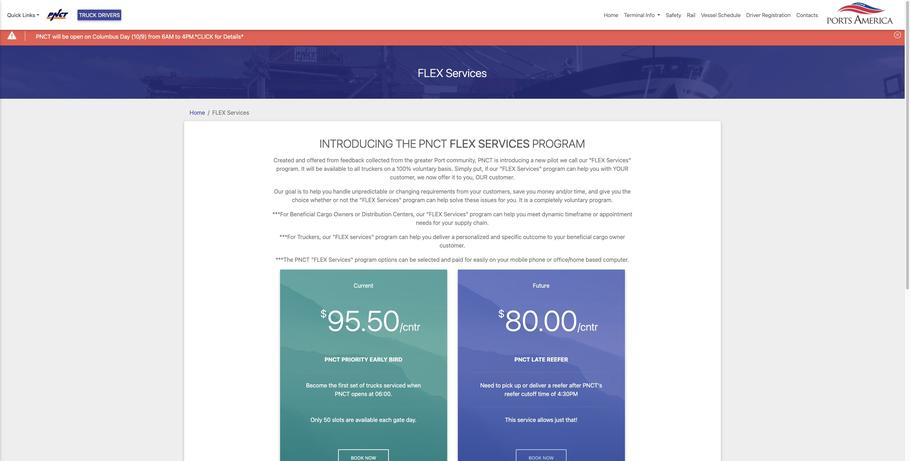 Task type: locate. For each thing, give the bounding box(es) containing it.
all
[[355, 166, 360, 172]]

0 vertical spatial now
[[426, 174, 437, 181]]

program. down give
[[590, 197, 613, 204]]

and left "specific"
[[491, 234, 501, 241]]

or
[[389, 189, 395, 195], [333, 197, 339, 204], [355, 211, 361, 218], [594, 211, 599, 218], [547, 257, 553, 263], [523, 383, 528, 389]]

on
[[85, 33, 91, 40], [384, 166, 391, 172], [490, 257, 496, 263]]

can inside ***for truckers, our "flex services" program can help you deliver a personalized and specific outcome to your beneficial cargo owner customer.
[[399, 234, 409, 241]]

quick links link
[[7, 11, 39, 19]]

pnct down first
[[335, 391, 350, 398]]

only 50 slots are available each gate day.
[[311, 417, 417, 424]]

for inside alert
[[215, 33, 222, 40]]

your
[[470, 189, 482, 195], [442, 220, 454, 226], [555, 234, 566, 241], [498, 257, 509, 263]]

from up solve on the top of the page
[[457, 189, 469, 195]]

it inside created and offered from feedback collected from the greater port community, pnct is introducing a new pilot we call our "flex services" program. it will be available to all truckers on a 100% voluntary basis. simply put, if our "flex services" program can help you with your customer, we now offer it to you, our customer.
[[302, 166, 305, 172]]

chain.
[[474, 220, 489, 226]]

the up 100%
[[405, 157, 413, 164]]

on right open
[[85, 33, 91, 40]]

1 vertical spatial deliver
[[530, 383, 547, 389]]

can inside ***for beneficial cargo owners or distribution centers, our "flex services" program can help you meet dynamic timeframe or appointment needs for your supply chain.
[[494, 211, 503, 218]]

0 vertical spatial deliver
[[433, 234, 451, 241]]

of
[[360, 383, 365, 389], [551, 391, 557, 398]]

you right give
[[612, 189, 622, 195]]

from right offered
[[327, 157, 339, 164]]

can down 'requirements'
[[427, 197, 436, 204]]

each
[[380, 417, 392, 424]]

is down save
[[525, 197, 529, 204]]

0 vertical spatial services
[[446, 66, 487, 80]]

1 vertical spatial ***for
[[280, 234, 296, 241]]

and left offered
[[296, 157, 306, 164]]

***for inside ***for truckers, our "flex services" program can help you deliver a personalized and specific outcome to your beneficial cargo owner customer.
[[280, 234, 296, 241]]

our right truckers,
[[323, 234, 331, 241]]

to right 'it'
[[457, 174, 462, 181]]

or right timeframe
[[594, 211, 599, 218]]

unpredictable
[[352, 189, 388, 195]]

of inside become the first set of trucks serviced when pnct opens at 06:00.
[[360, 383, 365, 389]]

now right book
[[365, 456, 377, 461]]

1 horizontal spatial flex services
[[418, 66, 487, 80]]

1 vertical spatial services
[[227, 109, 249, 116]]

0 vertical spatial available
[[324, 166, 347, 172]]

0 vertical spatial on
[[85, 33, 91, 40]]

pnct will be open on columbus day (10/9) from 6am to 4pm.*click for details* alert
[[0, 26, 906, 45]]

1 vertical spatial it
[[520, 197, 523, 204]]

for right needs
[[434, 220, 441, 226]]

reefer up 4:30pm
[[553, 383, 568, 389]]

***for inside ***for beneficial cargo owners or distribution centers, our "flex services" program can help you meet dynamic timeframe or appointment needs for your supply chain.
[[273, 211, 289, 218]]

we left call on the right of the page
[[561, 157, 568, 164]]

services" up supply
[[444, 211, 469, 218]]

0 horizontal spatial of
[[360, 383, 365, 389]]

1 horizontal spatial be
[[316, 166, 323, 172]]

***for left truckers,
[[280, 234, 296, 241]]

after
[[570, 383, 582, 389]]

***the pnct "flex services" program options can be selected and paid for easily on your mobile phone or office/home based computer.
[[276, 257, 630, 263]]

2 vertical spatial flex
[[450, 137, 476, 150]]

program
[[544, 166, 566, 172], [403, 197, 425, 204], [470, 211, 492, 218], [376, 234, 398, 241], [355, 257, 377, 263]]

"flex inside ***for beneficial cargo owners or distribution centers, our "flex services" program can help you meet dynamic timeframe or appointment needs for your supply chain.
[[427, 211, 443, 218]]

deliver inside need to pick up or deliver a reefer after pnct's reefer cutoff time of 4:30pm
[[530, 383, 547, 389]]

home link
[[602, 8, 622, 22], [190, 109, 205, 116]]

can inside created and offered from feedback collected from the greater port community, pnct is introducing a new pilot we call our "flex services" program. it will be available to all truckers on a 100% voluntary basis. simply put, if our "flex services" program can help you with your customer, we now offer it to you, our customer.
[[567, 166, 576, 172]]

"flex left services"
[[333, 234, 349, 241]]

1 vertical spatial home link
[[190, 109, 205, 116]]

1 vertical spatial on
[[384, 166, 391, 172]]

pnct up port
[[419, 137, 448, 150]]

the right give
[[623, 189, 631, 195]]

you left with
[[591, 166, 600, 172]]

0 vertical spatial is
[[495, 157, 499, 164]]

0 horizontal spatial will
[[52, 33, 61, 40]]

for down customers,
[[499, 197, 506, 204]]

0 vertical spatial will
[[52, 33, 61, 40]]

reefer down pick
[[505, 391, 520, 398]]

available down feedback
[[324, 166, 347, 172]]

greater
[[415, 157, 433, 164]]

help
[[578, 166, 589, 172], [310, 189, 321, 195], [438, 197, 449, 204], [504, 211, 516, 218], [410, 234, 421, 241]]

deliver up time on the right of the page
[[530, 383, 547, 389]]

services"
[[350, 234, 374, 241]]

2 horizontal spatial flex
[[450, 137, 476, 150]]

be inside created and offered from feedback collected from the greater port community, pnct is introducing a new pilot we call our "flex services" program. it will be available to all truckers on a 100% voluntary basis. simply put, if our "flex services" program can help you with your customer, we now offer it to you, our customer.
[[316, 166, 323, 172]]

1 horizontal spatial on
[[384, 166, 391, 172]]

be down offered
[[316, 166, 323, 172]]

is left introducing at the top right
[[495, 157, 499, 164]]

voluntary
[[413, 166, 437, 172], [565, 197, 589, 204]]

from inside our goal is to help you handle unpredictable or changing requirements from your customers, save you money and/or time, and give you the choice whether or not the "flex services" program can help solve these issues for you. it is a completely voluntary program.
[[457, 189, 469, 195]]

vessel schedule
[[702, 12, 741, 18]]

0 horizontal spatial program.
[[277, 166, 300, 172]]

from
[[148, 33, 160, 40], [327, 157, 339, 164], [391, 157, 403, 164], [457, 189, 469, 195]]

1 vertical spatial home
[[190, 109, 205, 116]]

safety
[[667, 12, 682, 18]]

our right if
[[490, 166, 499, 172]]

truckers,
[[298, 234, 321, 241]]

or right owners
[[355, 211, 361, 218]]

0 horizontal spatial it
[[302, 166, 305, 172]]

0 vertical spatial customer.
[[490, 174, 515, 181]]

and inside created and offered from feedback collected from the greater port community, pnct is introducing a new pilot we call our "flex services" program. it will be available to all truckers on a 100% voluntary basis. simply put, if our "flex services" program can help you with your customer, we now offer it to you, our customer.
[[296, 157, 306, 164]]

pilot
[[548, 157, 559, 164]]

"flex
[[590, 157, 606, 164], [500, 166, 516, 172], [360, 197, 376, 204], [427, 211, 443, 218], [333, 234, 349, 241], [311, 257, 327, 263]]

mobile
[[511, 257, 528, 263]]

to left the all
[[348, 166, 353, 172]]

program inside ***for beneficial cargo owners or distribution centers, our "flex services" program can help you meet dynamic timeframe or appointment needs for your supply chain.
[[470, 211, 492, 218]]

to left pick
[[496, 383, 501, 389]]

2 horizontal spatial is
[[525, 197, 529, 204]]

0 horizontal spatial voluntary
[[413, 166, 437, 172]]

call
[[569, 157, 578, 164]]

save
[[514, 189, 525, 195]]

0 horizontal spatial home link
[[190, 109, 205, 116]]

help down call on the right of the page
[[578, 166, 589, 172]]

80.00
[[505, 304, 578, 338]]

flex
[[418, 66, 444, 80], [213, 109, 226, 116], [450, 137, 476, 150]]

1 vertical spatial be
[[316, 166, 323, 172]]

1 vertical spatial will
[[306, 166, 315, 172]]

now
[[426, 174, 437, 181], [365, 456, 377, 461]]

1 vertical spatial flex
[[213, 109, 226, 116]]

become the first set of trucks serviced when pnct opens at 06:00.
[[306, 383, 421, 398]]

1 vertical spatial customer.
[[440, 243, 466, 249]]

available
[[324, 166, 347, 172], [356, 417, 378, 424]]

reefer
[[547, 357, 569, 363]]

deliver inside ***for truckers, our "flex services" program can help you deliver a personalized and specific outcome to your beneficial cargo owner customer.
[[433, 234, 451, 241]]

can down call on the right of the page
[[567, 166, 576, 172]]

voluntary down time,
[[565, 197, 589, 204]]

customer,
[[391, 174, 416, 181]]

customer. inside ***for truckers, our "flex services" program can help you deliver a personalized and specific outcome to your beneficial cargo owner customer.
[[440, 243, 466, 249]]

introducing
[[320, 137, 393, 150]]

easily
[[474, 257, 488, 263]]

outcome
[[524, 234, 546, 241]]

needs
[[416, 220, 432, 226]]

program down pilot
[[544, 166, 566, 172]]

for right paid
[[465, 257, 472, 263]]

dynamic
[[542, 211, 564, 218]]

95.50
[[327, 304, 400, 338]]

0 vertical spatial of
[[360, 383, 365, 389]]

on right the easily
[[490, 257, 496, 263]]

now left offer
[[426, 174, 437, 181]]

pnct inside become the first set of trucks serviced when pnct opens at 06:00.
[[335, 391, 350, 398]]

of right set
[[360, 383, 365, 389]]

1 horizontal spatial reefer
[[553, 383, 568, 389]]

a
[[531, 157, 534, 164], [392, 166, 395, 172], [530, 197, 533, 204], [452, 234, 455, 241], [548, 383, 552, 389]]

help inside ***for beneficial cargo owners or distribution centers, our "flex services" program can help you meet dynamic timeframe or appointment needs for your supply chain.
[[504, 211, 516, 218]]

voluntary inside our goal is to help you handle unpredictable or changing requirements from your customers, save you money and/or time, and give you the choice whether or not the "flex services" program can help solve these issues for you. it is a completely voluntary program.
[[565, 197, 589, 204]]

voluntary down greater
[[413, 166, 437, 172]]

open
[[70, 33, 83, 40]]

0 horizontal spatial on
[[85, 33, 91, 40]]

your
[[614, 166, 629, 172]]

book
[[351, 456, 364, 461]]

0 horizontal spatial reefer
[[505, 391, 520, 398]]

0 horizontal spatial customer.
[[440, 243, 466, 249]]

1 horizontal spatial home
[[605, 12, 619, 18]]

vessel schedule link
[[699, 8, 744, 22]]

will down offered
[[306, 166, 315, 172]]

2 vertical spatial on
[[490, 257, 496, 263]]

help inside created and offered from feedback collected from the greater port community, pnct is introducing a new pilot we call our "flex services" program. it will be available to all truckers on a 100% voluntary basis. simply put, if our "flex services" program can help you with your customer, we now offer it to you, our customer.
[[578, 166, 589, 172]]

and
[[296, 157, 306, 164], [589, 189, 599, 195], [491, 234, 501, 241], [442, 257, 451, 263]]

1 horizontal spatial flex
[[418, 66, 444, 80]]

to up choice
[[303, 189, 309, 195]]

this
[[506, 417, 516, 424]]

pnct left the "priority" on the left of the page
[[325, 357, 341, 363]]

will inside created and offered from feedback collected from the greater port community, pnct is introducing a new pilot we call our "flex services" program. it will be available to all truckers on a 100% voluntary basis. simply put, if our "flex services" program can help you with your customer, we now offer it to you, our customer.
[[306, 166, 315, 172]]

"flex up needs
[[427, 211, 443, 218]]

services" down new
[[518, 166, 542, 172]]

services" up "distribution" in the left of the page
[[377, 197, 402, 204]]

from up 100%
[[391, 157, 403, 164]]

0 vertical spatial program.
[[277, 166, 300, 172]]

a left new
[[531, 157, 534, 164]]

truckers
[[362, 166, 383, 172]]

quick
[[7, 12, 21, 18]]

created
[[274, 157, 294, 164]]

become
[[306, 383, 327, 389]]

we down greater
[[418, 174, 425, 181]]

program down changing
[[403, 197, 425, 204]]

day.
[[406, 417, 417, 424]]

"flex down unpredictable at the top of the page
[[360, 197, 376, 204]]

is up choice
[[298, 189, 302, 195]]

the
[[396, 137, 417, 150], [405, 157, 413, 164], [623, 189, 631, 195], [350, 197, 358, 204], [329, 383, 337, 389]]

and inside our goal is to help you handle unpredictable or changing requirements from your customers, save you money and/or time, and give you the choice whether or not the "flex services" program can help solve these issues for you. it is a completely voluntary program.
[[589, 189, 599, 195]]

that!
[[566, 417, 578, 424]]

program up options
[[376, 234, 398, 241]]

pnct inside alert
[[36, 33, 51, 40]]

or right up
[[523, 383, 528, 389]]

on inside created and offered from feedback collected from the greater port community, pnct is introducing a new pilot we call our "flex services" program. it will be available to all truckers on a 100% voluntary basis. simply put, if our "flex services" program can help you with your customer, we now offer it to you, our customer.
[[384, 166, 391, 172]]

our right call on the right of the page
[[580, 157, 588, 164]]

customer. inside created and offered from feedback collected from the greater port community, pnct is introducing a new pilot we call our "flex services" program. it will be available to all truckers on a 100% voluntary basis. simply put, if our "flex services" program can help you with your customer, we now offer it to you, our customer.
[[490, 174, 515, 181]]

0 horizontal spatial available
[[324, 166, 347, 172]]

pnct right '***the' in the bottom left of the page
[[295, 257, 310, 263]]

0 horizontal spatial be
[[62, 33, 69, 40]]

program.
[[277, 166, 300, 172], [590, 197, 613, 204]]

1 horizontal spatial we
[[561, 157, 568, 164]]

is
[[495, 157, 499, 164], [298, 189, 302, 195], [525, 197, 529, 204]]

selected
[[418, 257, 440, 263]]

customer. up customers,
[[490, 174, 515, 181]]

0 vertical spatial home
[[605, 12, 619, 18]]

1 horizontal spatial voluntary
[[565, 197, 589, 204]]

1 horizontal spatial is
[[495, 157, 499, 164]]

from left the 6am
[[148, 33, 160, 40]]

can down centers,
[[399, 234, 409, 241]]

our up needs
[[417, 211, 425, 218]]

1 vertical spatial voluntary
[[565, 197, 589, 204]]

available inside created and offered from feedback collected from the greater port community, pnct is introducing a new pilot we call our "flex services" program. it will be available to all truckers on a 100% voluntary basis. simply put, if our "flex services" program can help you with your customer, we now offer it to you, our customer.
[[324, 166, 347, 172]]

a up meet on the top
[[530, 197, 533, 204]]

1 horizontal spatial program.
[[590, 197, 613, 204]]

be
[[62, 33, 69, 40], [316, 166, 323, 172], [410, 257, 416, 263]]

a down ***for beneficial cargo owners or distribution centers, our "flex services" program can help you meet dynamic timeframe or appointment needs for your supply chain. on the top
[[452, 234, 455, 241]]

for left the 'details*'
[[215, 33, 222, 40]]

owners
[[334, 211, 354, 218]]

1 horizontal spatial customer.
[[490, 174, 515, 181]]

customer. up ***the pnct "flex services" program options can be selected and paid for easily on your mobile phone or office/home based computer.
[[440, 243, 466, 249]]

1 vertical spatial now
[[365, 456, 377, 461]]

help down needs
[[410, 234, 421, 241]]

1 horizontal spatial now
[[426, 174, 437, 181]]

you inside created and offered from feedback collected from the greater port community, pnct is introducing a new pilot we call our "flex services" program. it will be available to all truckers on a 100% voluntary basis. simply put, if our "flex services" program can help you with your customer, we now offer it to you, our customer.
[[591, 166, 600, 172]]

2 vertical spatial is
[[525, 197, 529, 204]]

"flex inside our goal is to help you handle unpredictable or changing requirements from your customers, save you money and/or time, and give you the choice whether or not the "flex services" program can help solve these issues for you. it is a completely voluntary program.
[[360, 197, 376, 204]]

the inside created and offered from feedback collected from the greater port community, pnct is introducing a new pilot we call our "flex services" program. it will be available to all truckers on a 100% voluntary basis. simply put, if our "flex services" program can help you with your customer, we now offer it to you, our customer.
[[405, 157, 413, 164]]

and left give
[[589, 189, 599, 195]]

be left "selected" on the bottom left of page
[[410, 257, 416, 263]]

0 vertical spatial voluntary
[[413, 166, 437, 172]]

it right you. on the top
[[520, 197, 523, 204]]

1 vertical spatial program.
[[590, 197, 613, 204]]

2 horizontal spatial be
[[410, 257, 416, 263]]

now inside book now button
[[365, 456, 377, 461]]

time,
[[575, 189, 587, 195]]

0 vertical spatial ***for
[[273, 211, 289, 218]]

help down you. on the top
[[504, 211, 516, 218]]

to right outcome
[[548, 234, 553, 241]]

1 horizontal spatial available
[[356, 417, 378, 424]]

0 horizontal spatial flex
[[213, 109, 226, 116]]

on inside alert
[[85, 33, 91, 40]]

***for beneficial cargo owners or distribution centers, our "flex services" program can help you meet dynamic timeframe or appointment needs for your supply chain.
[[273, 211, 633, 226]]

or left changing
[[389, 189, 395, 195]]

1 horizontal spatial it
[[520, 197, 523, 204]]

pick
[[503, 383, 513, 389]]

to right the 6am
[[175, 33, 181, 40]]

0 horizontal spatial deliver
[[433, 234, 451, 241]]

driver registration
[[747, 12, 792, 18]]

truck drivers
[[79, 12, 120, 18]]

your left the beneficial in the bottom of the page
[[555, 234, 566, 241]]

0 horizontal spatial flex services
[[213, 109, 249, 116]]

we
[[561, 157, 568, 164], [418, 174, 425, 181]]

1 vertical spatial we
[[418, 174, 425, 181]]

0 vertical spatial flex services
[[418, 66, 487, 80]]

if
[[485, 166, 489, 172]]

can inside our goal is to help you handle unpredictable or changing requirements from your customers, save you money and/or time, and give you the choice whether or not the "flex services" program can help solve these issues for you. it is a completely voluntary program.
[[427, 197, 436, 204]]

deliver down ***for beneficial cargo owners or distribution centers, our "flex services" program can help you meet dynamic timeframe or appointment needs for your supply chain. on the top
[[433, 234, 451, 241]]

you down needs
[[423, 234, 432, 241]]

a up time on the right of the page
[[548, 383, 552, 389]]

a inside our goal is to help you handle unpredictable or changing requirements from your customers, save you money and/or time, and give you the choice whether or not the "flex services" program can help solve these issues for you. it is a completely voluntary program.
[[530, 197, 533, 204]]

program inside created and offered from feedback collected from the greater port community, pnct is introducing a new pilot we call our "flex services" program. it will be available to all truckers on a 100% voluntary basis. simply put, if our "flex services" program can help you with your customer, we now offer it to you, our customer.
[[544, 166, 566, 172]]

driver
[[747, 12, 761, 18]]

1 horizontal spatial deliver
[[530, 383, 547, 389]]

1 horizontal spatial will
[[306, 166, 315, 172]]

to inside our goal is to help you handle unpredictable or changing requirements from your customers, save you money and/or time, and give you the choice whether or not the "flex services" program can help solve these issues for you. it is a completely voluntary program.
[[303, 189, 309, 195]]

money
[[538, 189, 555, 195]]

will
[[52, 33, 61, 40], [306, 166, 315, 172]]

your left supply
[[442, 220, 454, 226]]

on down collected
[[384, 166, 391, 172]]

1 vertical spatial is
[[298, 189, 302, 195]]

you left meet on the top
[[517, 211, 526, 218]]

specific
[[502, 234, 522, 241]]

your up these
[[470, 189, 482, 195]]

0 vertical spatial it
[[302, 166, 305, 172]]

pnct up if
[[478, 157, 493, 164]]

quick links
[[7, 12, 35, 18]]

0 vertical spatial be
[[62, 33, 69, 40]]

0 horizontal spatial now
[[365, 456, 377, 461]]

or right phone
[[547, 257, 553, 263]]

1 horizontal spatial of
[[551, 391, 557, 398]]

***for truckers, our "flex services" program can help you deliver a personalized and specific outcome to your beneficial cargo owner customer.
[[280, 234, 626, 249]]

contacts link
[[794, 8, 822, 22]]

program up chain.
[[470, 211, 492, 218]]

will left open
[[52, 33, 61, 40]]

flex services
[[418, 66, 487, 80], [213, 109, 249, 116]]

0 vertical spatial home link
[[602, 8, 622, 22]]

0 horizontal spatial home
[[190, 109, 205, 116]]

is inside created and offered from feedback collected from the greater port community, pnct is introducing a new pilot we call our "flex services" program. it will be available to all truckers on a 100% voluntary basis. simply put, if our "flex services" program can help you with your customer, we now offer it to you, our customer.
[[495, 157, 499, 164]]

set
[[350, 383, 358, 389]]

distribution
[[362, 211, 392, 218]]

***for
[[273, 211, 289, 218], [280, 234, 296, 241]]

***for left beneficial on the left top of the page
[[273, 211, 289, 218]]

1 vertical spatial of
[[551, 391, 557, 398]]



Task type: describe. For each thing, give the bounding box(es) containing it.
book now button
[[338, 450, 389, 462]]

opens
[[352, 391, 368, 398]]

info
[[646, 12, 655, 18]]

1 horizontal spatial home link
[[602, 8, 622, 22]]

0 vertical spatial we
[[561, 157, 568, 164]]

office/home
[[554, 257, 585, 263]]

a inside ***for truckers, our "flex services" program can help you deliver a personalized and specific outcome to your beneficial cargo owner customer.
[[452, 234, 455, 241]]

will inside alert
[[52, 33, 61, 40]]

2 horizontal spatial on
[[490, 257, 496, 263]]

contacts
[[797, 12, 819, 18]]

book now
[[351, 456, 377, 461]]

first
[[339, 383, 349, 389]]

1 vertical spatial reefer
[[505, 391, 520, 398]]

4pm.*click
[[182, 33, 213, 40]]

up
[[515, 383, 522, 389]]

close image
[[895, 31, 902, 39]]

***the
[[276, 257, 294, 263]]

be inside alert
[[62, 33, 69, 40]]

you up whether
[[323, 189, 332, 195]]

rail link
[[685, 8, 699, 22]]

created and offered from feedback collected from the greater port community, pnct is introducing a new pilot we call our "flex services" program. it will be available to all truckers on a 100% voluntary basis. simply put, if our "flex services" program can help you with your customer, we now offer it to you, our customer.
[[274, 157, 632, 181]]

need to pick up or deliver a reefer after pnct's reefer cutoff time of 4:30pm
[[481, 383, 603, 398]]

feedback
[[341, 157, 365, 164]]

whether
[[311, 197, 332, 204]]

trucks
[[366, 383, 382, 389]]

rail
[[688, 12, 696, 18]]

offer
[[439, 174, 451, 181]]

give
[[600, 189, 611, 195]]

centers,
[[393, 211, 415, 218]]

based
[[586, 257, 602, 263]]

pnct inside created and offered from feedback collected from the greater port community, pnct is introducing a new pilot we call our "flex services" program. it will be available to all truckers on a 100% voluntary basis. simply put, if our "flex services" program can help you with your customer, we now offer it to you, our customer.
[[478, 157, 493, 164]]

0 vertical spatial flex
[[418, 66, 444, 80]]

offered
[[307, 157, 326, 164]]

1 vertical spatial flex services
[[213, 109, 249, 116]]

truck
[[79, 12, 97, 18]]

***for for ***for truckers, our "flex services" program can help you deliver a personalized and specific outcome to your beneficial cargo owner customer.
[[280, 234, 296, 241]]

and inside ***for truckers, our "flex services" program can help you deliver a personalized and specific outcome to your beneficial cargo owner customer.
[[491, 234, 501, 241]]

computer.
[[604, 257, 630, 263]]

it
[[452, 174, 456, 181]]

terminal info
[[625, 12, 655, 18]]

to inside pnct will be open on columbus day (10/9) from 6am to 4pm.*click for details* link
[[175, 33, 181, 40]]

our inside ***for truckers, our "flex services" program can help you deliver a personalized and specific outcome to your beneficial cargo owner customer.
[[323, 234, 331, 241]]

100%
[[397, 166, 412, 172]]

2 vertical spatial be
[[410, 257, 416, 263]]

service
[[518, 417, 537, 424]]

community,
[[447, 157, 477, 164]]

help down 'requirements'
[[438, 197, 449, 204]]

and/or
[[557, 189, 573, 195]]

help inside ***for truckers, our "flex services" program can help you deliver a personalized and specific outcome to your beneficial cargo owner customer.
[[410, 234, 421, 241]]

requirements
[[421, 189, 455, 195]]

appointment
[[600, 211, 633, 218]]

your left mobile
[[498, 257, 509, 263]]

choice
[[292, 197, 309, 204]]

0 horizontal spatial we
[[418, 174, 425, 181]]

allows
[[538, 417, 554, 424]]

not
[[340, 197, 349, 204]]

day
[[120, 33, 130, 40]]

help up whether
[[310, 189, 321, 195]]

program inside ***for truckers, our "flex services" program can help you deliver a personalized and specific outcome to your beneficial cargo owner customer.
[[376, 234, 398, 241]]

program
[[533, 137, 586, 150]]

"flex up with
[[590, 157, 606, 164]]

of inside need to pick up or deliver a reefer after pnct's reefer cutoff time of 4:30pm
[[551, 391, 557, 398]]

program inside our goal is to help you handle unpredictable or changing requirements from your customers, save you money and/or time, and give you the choice whether or not the "flex services" program can help solve these issues for you. it is a completely voluntary program.
[[403, 197, 425, 204]]

vessel
[[702, 12, 717, 18]]

introducing the pnct flex services program
[[320, 137, 586, 150]]

only
[[311, 417, 323, 424]]

services" down services"
[[329, 257, 354, 263]]

solve
[[450, 197, 464, 204]]

priority
[[342, 357, 369, 363]]

our
[[274, 189, 284, 195]]

the up greater
[[396, 137, 417, 150]]

program. inside created and offered from feedback collected from the greater port community, pnct is introducing a new pilot we call our "flex services" program. it will be available to all truckers on a 100% voluntary basis. simply put, if our "flex services" program can help you with your customer, we now offer it to you, our customer.
[[277, 166, 300, 172]]

1 vertical spatial available
[[356, 417, 378, 424]]

voluntary inside created and offered from feedback collected from the greater port community, pnct is introducing a new pilot we call our "flex services" program. it will be available to all truckers on a 100% voluntary basis. simply put, if our "flex services" program can help you with your customer, we now offer it to you, our customer.
[[413, 166, 437, 172]]

and left paid
[[442, 257, 451, 263]]

***for for ***for beneficial cargo owners or distribution centers, our "flex services" program can help you meet dynamic timeframe or appointment needs for your supply chain.
[[273, 211, 289, 218]]

options
[[378, 257, 398, 263]]

the right not
[[350, 197, 358, 204]]

0 vertical spatial reefer
[[553, 383, 568, 389]]

this service allows just that!
[[506, 417, 578, 424]]

services" up 'your'
[[607, 157, 632, 164]]

it inside our goal is to help you handle unpredictable or changing requirements from your customers, save you money and/or time, and give you the choice whether or not the "flex services" program can help solve these issues for you. it is a completely voluntary program.
[[520, 197, 523, 204]]

put,
[[474, 166, 484, 172]]

current
[[354, 283, 374, 289]]

your inside ***for truckers, our "flex services" program can help you deliver a personalized and specific outcome to your beneficial cargo owner customer.
[[555, 234, 566, 241]]

simply
[[455, 166, 472, 172]]

you inside ***for truckers, our "flex services" program can help you deliver a personalized and specific outcome to your beneficial cargo owner customer.
[[423, 234, 432, 241]]

a left 100%
[[392, 166, 395, 172]]

you,
[[464, 174, 475, 181]]

truck drivers link
[[78, 10, 121, 20]]

06:00.
[[376, 391, 392, 398]]

when
[[407, 383, 421, 389]]

schedule
[[719, 12, 741, 18]]

our goal is to help you handle unpredictable or changing requirements from your customers, save you money and/or time, and give you the choice whether or not the "flex services" program can help solve these issues for you. it is a completely voluntary program.
[[274, 189, 631, 204]]

the inside become the first set of trucks serviced when pnct opens at 06:00.
[[329, 383, 337, 389]]

gate
[[394, 417, 405, 424]]

"flex down truckers,
[[311, 257, 327, 263]]

can right options
[[399, 257, 408, 263]]

meet
[[528, 211, 541, 218]]

you right save
[[527, 189, 536, 195]]

or inside need to pick up or deliver a reefer after pnct's reefer cutoff time of 4:30pm
[[523, 383, 528, 389]]

driver registration link
[[744, 8, 794, 22]]

program. inside our goal is to help you handle unpredictable or changing requirements from your customers, save you money and/or time, and give you the choice whether or not the "flex services" program can help solve these issues for you. it is a completely voluntary program.
[[590, 197, 613, 204]]

for inside our goal is to help you handle unpredictable or changing requirements from your customers, save you money and/or time, and give you the choice whether or not the "flex services" program can help solve these issues for you. it is a completely voluntary program.
[[499, 197, 506, 204]]

drivers
[[98, 12, 120, 18]]

personalized
[[457, 234, 490, 241]]

bird
[[389, 357, 403, 363]]

time
[[539, 391, 550, 398]]

beneficial
[[567, 234, 592, 241]]

basis.
[[438, 166, 454, 172]]

beneficial
[[290, 211, 315, 218]]

a inside need to pick up or deliver a reefer after pnct's reefer cutoff time of 4:30pm
[[548, 383, 552, 389]]

your inside ***for beneficial cargo owners or distribution centers, our "flex services" program can help you meet dynamic timeframe or appointment needs for your supply chain.
[[442, 220, 454, 226]]

cargo
[[594, 234, 608, 241]]

home inside "link"
[[605, 12, 619, 18]]

late
[[532, 357, 546, 363]]

50
[[324, 417, 331, 424]]

terminal info link
[[622, 8, 664, 22]]

future
[[533, 283, 550, 289]]

pnct will be open on columbus day (10/9) from 6am to 4pm.*click for details*
[[36, 33, 244, 40]]

program left options
[[355, 257, 377, 263]]

are
[[346, 417, 354, 424]]

now inside created and offered from feedback collected from the greater port community, pnct is introducing a new pilot we call our "flex services" program. it will be available to all truckers on a 100% voluntary basis. simply put, if our "flex services" program can help you with your customer, we now offer it to you, our customer.
[[426, 174, 437, 181]]

pnct's
[[583, 383, 603, 389]]

0 horizontal spatial is
[[298, 189, 302, 195]]

goal
[[285, 189, 296, 195]]

at
[[369, 391, 374, 398]]

our inside ***for beneficial cargo owners or distribution centers, our "flex services" program can help you meet dynamic timeframe or appointment needs for your supply chain.
[[417, 211, 425, 218]]

pnct left the late
[[515, 357, 531, 363]]

you inside ***for beneficial cargo owners or distribution centers, our "flex services" program can help you meet dynamic timeframe or appointment needs for your supply chain.
[[517, 211, 526, 218]]

for inside ***for beneficial cargo owners or distribution centers, our "flex services" program can help you meet dynamic timeframe or appointment needs for your supply chain.
[[434, 220, 441, 226]]

issues
[[481, 197, 497, 204]]

to inside ***for truckers, our "flex services" program can help you deliver a personalized and specific outcome to your beneficial cargo owner customer.
[[548, 234, 553, 241]]

services" inside ***for beneficial cargo owners or distribution centers, our "flex services" program can help you meet dynamic timeframe or appointment needs for your supply chain.
[[444, 211, 469, 218]]

with
[[601, 166, 612, 172]]

or left not
[[333, 197, 339, 204]]

"flex inside ***for truckers, our "flex services" program can help you deliver a personalized and specific outcome to your beneficial cargo owner customer.
[[333, 234, 349, 241]]

early
[[370, 357, 388, 363]]

from inside pnct will be open on columbus day (10/9) from 6am to 4pm.*click for details* link
[[148, 33, 160, 40]]

collected
[[366, 157, 390, 164]]

port
[[435, 157, 446, 164]]

your inside our goal is to help you handle unpredictable or changing requirements from your customers, save you money and/or time, and give you the choice whether or not the "flex services" program can help solve these issues for you. it is a completely voluntary program.
[[470, 189, 482, 195]]

to inside need to pick up or deliver a reefer after pnct's reefer cutoff time of 4:30pm
[[496, 383, 501, 389]]

services" inside our goal is to help you handle unpredictable or changing requirements from your customers, save you money and/or time, and give you the choice whether or not the "flex services" program can help solve these issues for you. it is a completely voluntary program.
[[377, 197, 402, 204]]

"flex down introducing at the top right
[[500, 166, 516, 172]]

2 vertical spatial services
[[479, 137, 530, 150]]



Task type: vqa. For each thing, say whether or not it's contained in the screenshot.
"Marsec Level 3" link
no



